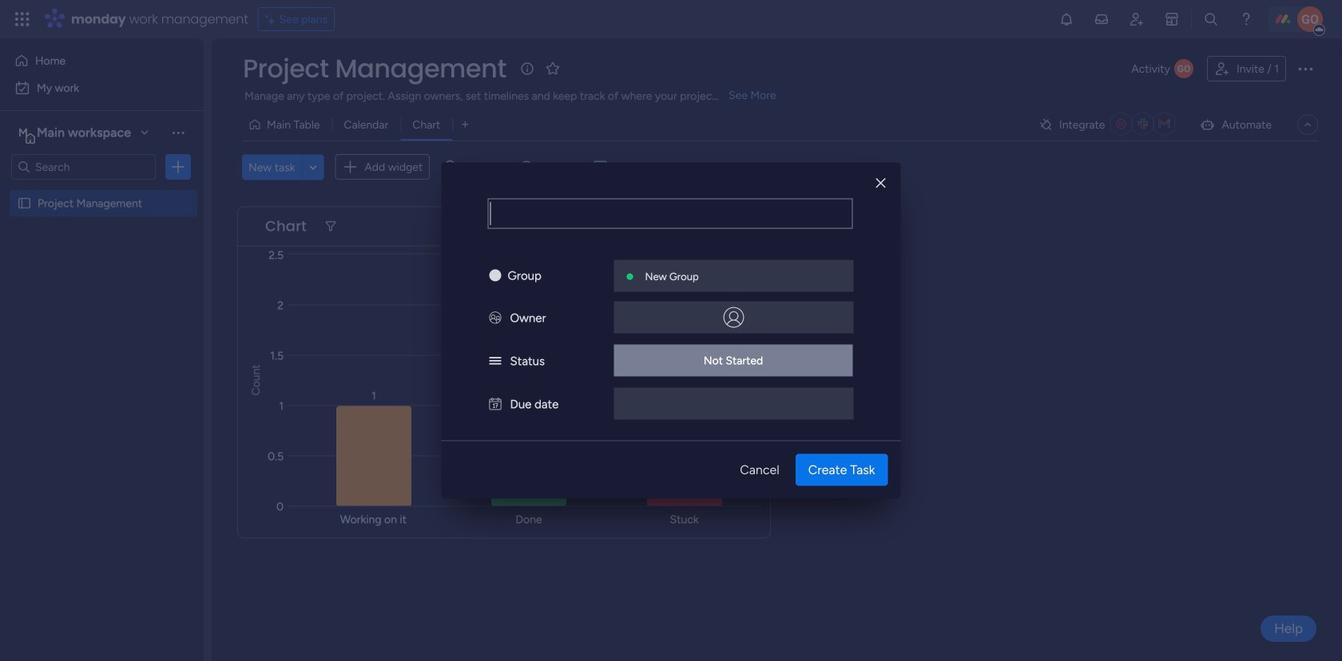 Task type: locate. For each thing, give the bounding box(es) containing it.
Search in workspace field
[[34, 158, 133, 176]]

see plans image
[[265, 10, 279, 28]]

gary orlando image
[[1298, 6, 1323, 32]]

board activity image
[[1174, 59, 1194, 78]]

1 vertical spatial option
[[10, 75, 194, 101]]

search everything image
[[1203, 11, 1219, 27]]

arrow down image
[[644, 158, 663, 177]]

Search field
[[457, 156, 505, 178]]

workspace selection element
[[15, 123, 133, 144]]

0 vertical spatial option
[[10, 48, 194, 74]]

help image
[[1238, 11, 1254, 27]]

None field
[[239, 52, 510, 85], [488, 199, 853, 229], [261, 216, 311, 237], [239, 52, 510, 85], [488, 199, 853, 229], [261, 216, 311, 237]]

v2 status image
[[489, 354, 501, 369]]

add to favorites image
[[545, 60, 561, 76]]

option
[[10, 48, 194, 74], [10, 75, 194, 101], [0, 189, 204, 192]]

dialog
[[441, 163, 901, 499]]

public board image
[[17, 196, 32, 211]]

list box
[[0, 187, 204, 433]]

v2 sun image
[[489, 269, 501, 283]]

select product image
[[14, 11, 30, 27]]



Task type: vqa. For each thing, say whether or not it's contained in the screenshot.
Free
no



Task type: describe. For each thing, give the bounding box(es) containing it.
monday marketplace image
[[1164, 11, 1180, 27]]

collapse board header image
[[1302, 118, 1314, 131]]

2 vertical spatial option
[[0, 189, 204, 192]]

add view image
[[462, 119, 469, 130]]

close image
[[876, 178, 886, 189]]

show board description image
[[518, 61, 537, 77]]

angle down image
[[309, 161, 317, 173]]

more dots image
[[740, 221, 751, 232]]

dapulse date column image
[[489, 397, 501, 412]]

invite members image
[[1129, 11, 1145, 27]]

update feed image
[[1094, 11, 1110, 27]]

v2 search image
[[445, 158, 457, 176]]

v2 multiple person column image
[[489, 311, 501, 326]]

workspace image
[[15, 124, 31, 141]]

notifications image
[[1059, 11, 1075, 27]]



